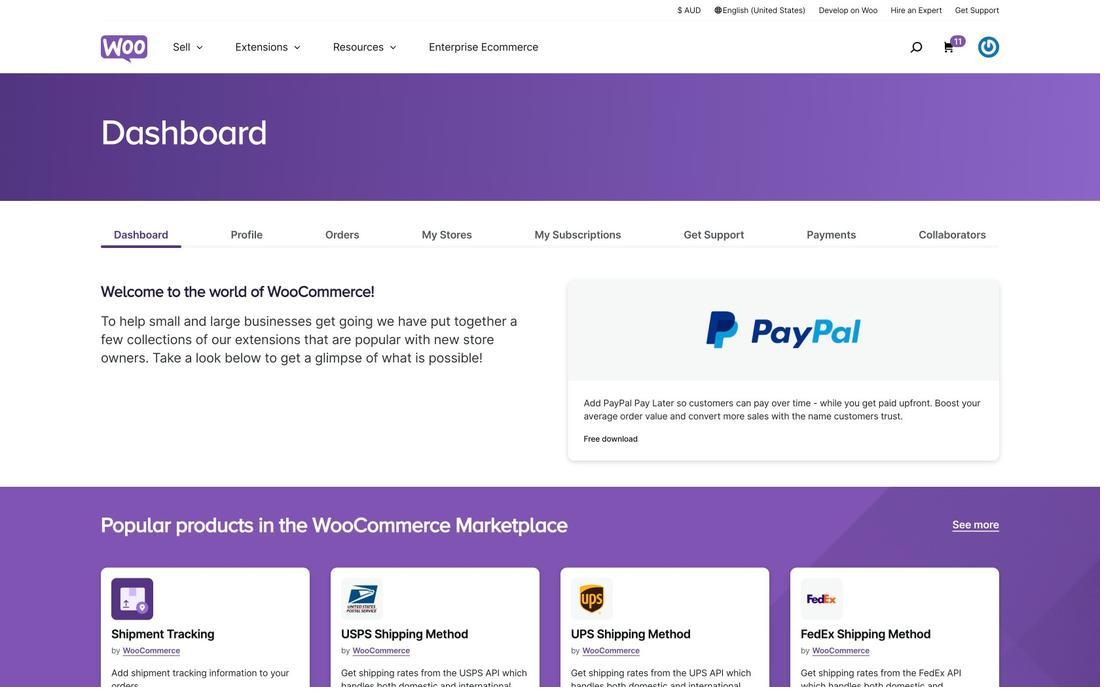 Task type: vqa. For each thing, say whether or not it's contained in the screenshot.
checkbox
no



Task type: locate. For each thing, give the bounding box(es) containing it.
service navigation menu element
[[882, 26, 1000, 68]]

search image
[[906, 37, 927, 58]]

open account menu image
[[979, 37, 1000, 58]]



